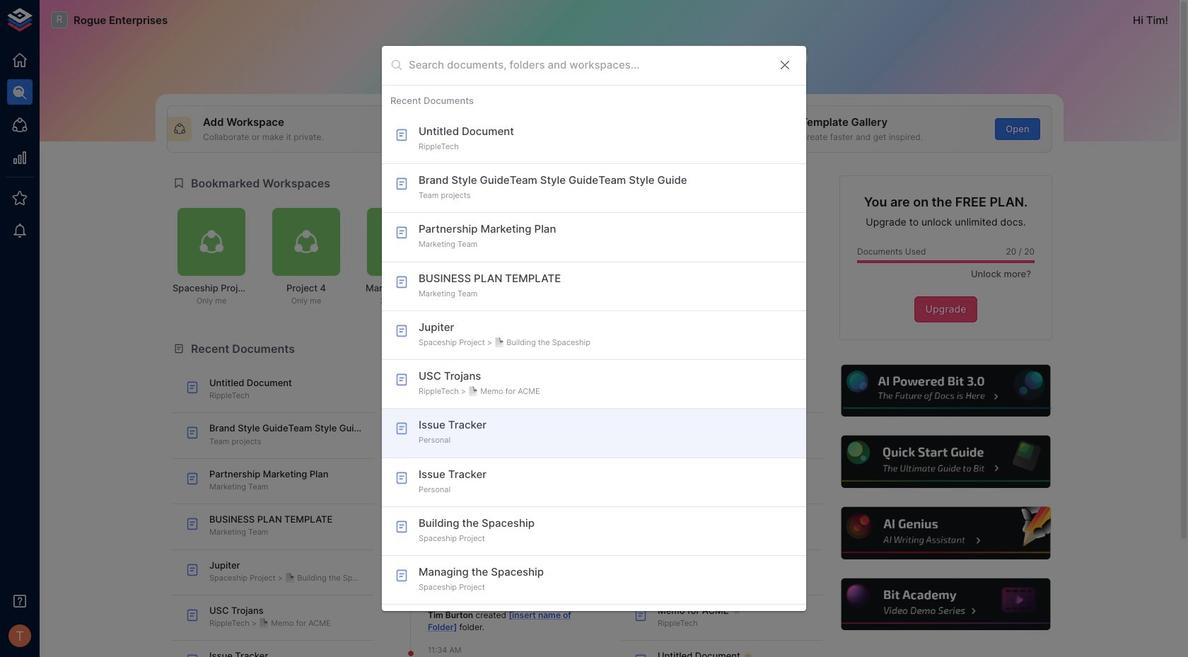 Task type: locate. For each thing, give the bounding box(es) containing it.
1 help image from the top
[[840, 363, 1052, 419]]

3 help image from the top
[[840, 505, 1052, 561]]

help image
[[840, 363, 1052, 419], [840, 434, 1052, 490], [840, 505, 1052, 561], [840, 576, 1052, 633]]

dialog
[[382, 46, 806, 611]]



Task type: describe. For each thing, give the bounding box(es) containing it.
4 help image from the top
[[840, 576, 1052, 633]]

Search documents, folders and workspaces... text field
[[409, 55, 767, 76]]

2 help image from the top
[[840, 434, 1052, 490]]



Task type: vqa. For each thing, say whether or not it's contained in the screenshot.
second help image from the bottom of the page
yes



